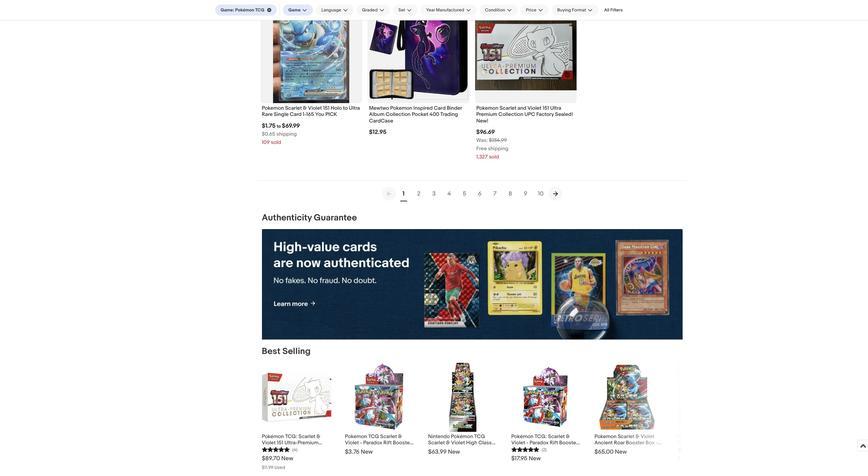 Task type: locate. For each thing, give the bounding box(es) containing it.
booster for pokémon tcg: scarlet & violet - paradox rift booster box - 36 packs
[[559, 440, 578, 447]]

16
[[301, 446, 306, 453]]

0 horizontal spatial tcg:
[[285, 434, 298, 441]]

premium inside pokémon tcg: scarlet & violet 151 ultra-premium collection box - 16 packs
[[298, 440, 319, 447]]

box inside pokémon tcg: scarlet & violet 151 ultra-premium collection box - 16 packs
[[288, 446, 297, 453]]

new right $65.00
[[615, 449, 627, 456]]

151 inside pokemon scarlet & violet 151 holo to ultra rare single card 1-165 you pick
[[323, 105, 330, 112]]

1 link
[[396, 186, 411, 202]]

ultra right holo
[[349, 105, 360, 112]]

card inside pokemon scarlet & violet 151 holo to ultra rare single card 1-165 you pick
[[290, 111, 302, 118]]

pokémon tcg: scarlet & violet 151 ultra-premium collection box - 16 packs
[[262, 434, 321, 453]]

pokémon up '20'
[[701, 434, 723, 441]]

packs
[[307, 446, 321, 453], [366, 446, 379, 453], [532, 446, 546, 453], [718, 446, 732, 453]]

0 horizontal spatial booster
[[393, 440, 412, 447]]

2 ultra from the left
[[550, 105, 561, 112]]

& inside pokemon tcg scarlet & violet - paradox rift booster box - 36 packs
[[398, 434, 402, 441]]

0 vertical spatial shipping
[[277, 131, 297, 137]]

- inside pokémon tcg: scarlet & violet 151 ultra-premium collection box - 16 packs
[[298, 446, 300, 453]]

pokemon inside pokemon scarlet and violet 151 ultra premium collection upc factory sealed! new!
[[476, 105, 499, 112]]

pokemon up $3.76 new
[[345, 434, 367, 441]]

paradox up the (2)
[[530, 440, 549, 447]]

pokémon up (2) link
[[511, 434, 534, 441]]

pokemon tcg scarlet & violet - paradox rift booster box - 36 packs image
[[354, 363, 405, 433]]

collection inside mewtwo pokemon inspired card binder album collection pocket 400 trading cardcase
[[386, 111, 411, 118]]

0 vertical spatial sold
[[271, 139, 281, 146]]

2 horizontal spatial 5 out of 5 stars image
[[678, 447, 706, 453]]

0 horizontal spatial paradox
[[363, 440, 382, 447]]

collection up $89.70
[[262, 446, 287, 453]]

5 out of 5 stars image up $89.70
[[262, 447, 290, 453]]

&
[[303, 105, 307, 112], [317, 434, 320, 441], [398, 434, 402, 441], [566, 434, 570, 441], [696, 440, 700, 447]]

& inside nintendo pokémon tcg scarlet & violet sv2a booster box - 20 packs
[[696, 440, 700, 447]]

premium
[[476, 111, 497, 118], [298, 440, 319, 447]]

151 left holo
[[323, 105, 330, 112]]

ultra
[[349, 105, 360, 112], [550, 105, 561, 112]]

box
[[288, 446, 297, 453], [345, 446, 354, 453], [511, 446, 520, 453], [698, 446, 707, 453]]

1 horizontal spatial collection
[[386, 111, 411, 118]]

pokemon left the inspired
[[390, 105, 412, 112]]

paradox for tcg:
[[530, 440, 549, 447]]

$89.70 new $11.99 used
[[262, 456, 293, 471]]

packs inside pokémon tcg: scarlet & violet 151 ultra-premium collection box - 16 packs
[[307, 446, 321, 453]]

rift inside pokémon tcg: scarlet & violet - paradox rift booster box - 36 packs
[[550, 440, 558, 447]]

buying format button
[[552, 5, 599, 16]]

1
[[403, 191, 405, 197]]

tcg inside nintendo pokémon tcg scarlet & violet sv2a booster box - 20 packs
[[724, 434, 735, 441]]

new!
[[476, 118, 489, 124]]

& inside pokémon tcg: scarlet & violet 151 ultra-premium collection box - 16 packs
[[317, 434, 320, 441]]

36
[[358, 446, 364, 453], [525, 446, 531, 453]]

used
[[275, 466, 285, 471]]

5 link
[[457, 186, 472, 202]]

2 5 out of 5 stars image from the left
[[511, 447, 539, 453]]

151 inside pokémon tcg: scarlet & violet 151 ultra-premium collection box - 16 packs
[[277, 440, 283, 447]]

151 right upc in the right top of the page
[[543, 105, 549, 112]]

sold right 109
[[271, 139, 281, 146]]

5 out of 5 stars image for $89.70 new
[[262, 447, 290, 453]]

0 horizontal spatial sold
[[271, 139, 281, 146]]

2 horizontal spatial tcg
[[724, 434, 735, 441]]

$63.99
[[428, 449, 447, 456]]

box for pokémon tcg: scarlet & violet - paradox rift booster box - 36 packs
[[511, 446, 520, 453]]

1 horizontal spatial to
[[343, 105, 348, 112]]

1 horizontal spatial rift
[[550, 440, 558, 447]]

1 horizontal spatial 151
[[323, 105, 330, 112]]

2 36 from the left
[[525, 446, 531, 453]]

0 horizontal spatial 5 out of 5 stars image
[[262, 447, 290, 453]]

400
[[430, 111, 439, 118]]

1 vertical spatial to
[[277, 124, 281, 129]]

and
[[518, 105, 527, 112]]

tcg: up (4)
[[285, 434, 298, 441]]

binder
[[447, 105, 462, 112]]

paradox inside pokemon tcg scarlet & violet - paradox rift booster box - 36 packs
[[363, 440, 382, 447]]

new inside $89.70 new $11.99 used
[[281, 456, 293, 463]]

navigation containing 1
[[382, 186, 562, 202]]

to
[[343, 105, 348, 112], [277, 124, 281, 129]]

pokemon inside pokemon tcg scarlet & violet - paradox rift booster box - 36 packs
[[345, 434, 367, 441]]

tcg
[[255, 7, 265, 13], [368, 434, 379, 441], [724, 434, 735, 441]]

165
[[306, 111, 314, 118]]

0 horizontal spatial 36
[[358, 446, 364, 453]]

packs up the $17.95 new
[[532, 446, 546, 453]]

packs right $3.76
[[366, 446, 379, 453]]

shipping down $69.99 at the left of page
[[277, 131, 297, 137]]

new down (4)
[[281, 456, 293, 463]]

graded
[[362, 7, 378, 13]]

(2)
[[542, 448, 547, 453]]

selling
[[283, 347, 311, 357]]

36 inside pokémon tcg: scarlet & violet - paradox rift booster box - 36 packs
[[525, 446, 531, 453]]

nintendo pokémon tcg scarlet & violet sv2a booster box - 20 packs
[[678, 434, 735, 453]]

pokémon tcg: scarlet & violet 151 ultra-premium collection box - 16 packs image
[[262, 363, 331, 433]]

36 inside pokemon tcg scarlet & violet - paradox rift booster box - 36 packs
[[358, 446, 364, 453]]

2 horizontal spatial collection
[[499, 111, 524, 118]]

2 horizontal spatial 151
[[543, 105, 549, 112]]

sold for $69.99
[[271, 139, 281, 146]]

2 rift from the left
[[550, 440, 558, 447]]

5 out of 5 stars image
[[262, 447, 290, 453], [511, 447, 539, 453], [678, 447, 706, 453]]

high-value cards are now authenticated. learn more here. image
[[262, 229, 683, 340]]

packs right 16
[[307, 446, 321, 453]]

box for pokémon tcg: scarlet & violet 151 ultra-premium collection box - 16 packs
[[288, 446, 297, 453]]

7 link
[[488, 186, 503, 202]]

collection left upc in the right top of the page
[[499, 111, 524, 118]]

0 horizontal spatial premium
[[298, 440, 319, 447]]

$1.75 to $69.99 $0.65 shipping 109 sold
[[262, 123, 300, 146]]

$63.99 new
[[428, 449, 460, 456]]

pokémon up (4) link
[[262, 434, 284, 441]]

$96.69 was: $134.99 free shipping 1,327 sold
[[476, 129, 509, 160]]

1 horizontal spatial ultra
[[550, 105, 561, 112]]

& inside pokémon tcg: scarlet & violet - paradox rift booster box - 36 packs
[[566, 434, 570, 441]]

free
[[476, 145, 487, 152]]

rift inside pokemon tcg scarlet & violet - paradox rift booster box - 36 packs
[[384, 440, 392, 447]]

box inside pokemon tcg scarlet & violet - paradox rift booster box - 36 packs
[[345, 446, 354, 453]]

0 horizontal spatial collection
[[262, 446, 287, 453]]

pokémon tcg: scarlet & violet - paradox rift booster box - 36 packs image
[[516, 363, 576, 433]]

tcg: inside pokémon tcg: scarlet & violet - paradox rift booster box - 36 packs
[[535, 434, 547, 441]]

manufactured
[[436, 7, 464, 13]]

price button
[[521, 5, 549, 16]]

condition button
[[480, 5, 518, 16]]

violet inside pokémon tcg: scarlet & violet 151 ultra-premium collection box - 16 packs
[[262, 440, 276, 447]]

1 36 from the left
[[358, 446, 364, 453]]

6
[[478, 191, 482, 197]]

$65.00 new
[[595, 449, 627, 456]]

5 out of 5 stars image up $8.00 new
[[678, 447, 706, 453]]

packs right '20'
[[718, 446, 732, 453]]

tcg: up the (2)
[[535, 434, 547, 441]]

card left binder
[[434, 105, 446, 112]]

packs inside pokémon tcg: scarlet & violet - paradox rift booster box - 36 packs
[[532, 446, 546, 453]]

5 out of 5 stars image for $8.00 new
[[678, 447, 706, 453]]

2 tcg: from the left
[[535, 434, 547, 441]]

2 horizontal spatial booster
[[678, 446, 696, 453]]

game
[[288, 7, 301, 13]]

pokemon tcg scarlet & violet - paradox rift booster box - 36 packs link
[[345, 433, 414, 453]]

4 packs from the left
[[718, 446, 732, 453]]

9 link
[[518, 186, 533, 202]]

0 horizontal spatial 151
[[277, 440, 283, 447]]

violet left sv2a
[[701, 440, 715, 447]]

ultra-
[[285, 440, 298, 447]]

scarlet inside pokémon tcg: scarlet & violet - paradox rift booster box - 36 packs
[[548, 434, 565, 441]]

paradox inside pokémon tcg: scarlet & violet - paradox rift booster box - 36 packs
[[530, 440, 549, 447]]

3 box from the left
[[511, 446, 520, 453]]

None text field
[[262, 229, 683, 340]]

new
[[361, 449, 373, 456], [448, 449, 460, 456], [615, 449, 627, 456], [281, 456, 293, 463], [529, 456, 541, 463], [695, 456, 707, 463]]

pokemon scarlet and violet 151 ultra premium collection upc factory sealed! new! image
[[475, 14, 577, 91]]

0 vertical spatial to
[[343, 105, 348, 112]]

card left 1-
[[290, 111, 302, 118]]

buying format
[[557, 7, 586, 13]]

tcg: inside pokémon tcg: scarlet & violet 151 ultra-premium collection box - 16 packs
[[285, 434, 298, 441]]

0 horizontal spatial rift
[[384, 440, 392, 447]]

0 vertical spatial premium
[[476, 111, 497, 118]]

0 horizontal spatial card
[[290, 111, 302, 118]]

pokemon inside pokemon scarlet & violet 151 holo to ultra rare single card 1-165 you pick
[[262, 105, 284, 112]]

violet up $17.95
[[511, 440, 525, 447]]

new for $89.70 new $11.99 used
[[281, 456, 293, 463]]

new right the $63.99 at the bottom
[[448, 449, 460, 456]]

1 ultra from the left
[[349, 105, 360, 112]]

booster inside nintendo pokémon tcg scarlet & violet sv2a booster box - 20 packs
[[678, 446, 696, 453]]

10 link
[[533, 186, 549, 202]]

1 vertical spatial sold
[[489, 154, 499, 160]]

shipping down $134.99
[[488, 145, 509, 152]]

set
[[398, 7, 405, 13]]

1 horizontal spatial 36
[[525, 446, 531, 453]]

1 horizontal spatial shipping
[[488, 145, 509, 152]]

nintendo pokémon tcg scarlet & violet sv2a booster box - 20 packs link
[[678, 433, 747, 453]]

all filters button
[[602, 5, 626, 16]]

& for pokémon tcg: scarlet & violet - paradox rift booster box - 36 packs
[[566, 434, 570, 441]]

holo
[[331, 105, 342, 112]]

2 packs from the left
[[366, 446, 379, 453]]

collection
[[386, 111, 411, 118], [499, 111, 524, 118], [262, 446, 287, 453]]

1 horizontal spatial sold
[[489, 154, 499, 160]]

booster inside pokémon tcg: scarlet & violet - paradox rift booster box - 36 packs
[[559, 440, 578, 447]]

151
[[323, 105, 330, 112], [543, 105, 549, 112], [277, 440, 283, 447]]

pokemon
[[262, 105, 284, 112], [390, 105, 412, 112], [476, 105, 499, 112], [345, 434, 367, 441]]

1 horizontal spatial paradox
[[530, 440, 549, 447]]

pokemon up $1.75
[[262, 105, 284, 112]]

packs inside pokemon tcg scarlet & violet - paradox rift booster box - 36 packs
[[366, 446, 379, 453]]

to inside pokemon scarlet & violet 151 holo to ultra rare single card 1-165 you pick
[[343, 105, 348, 112]]

1 tcg: from the left
[[285, 434, 298, 441]]

price
[[526, 7, 537, 13]]

pocket
[[412, 111, 428, 118]]

shipping inside $96.69 was: $134.99 free shipping 1,327 sold
[[488, 145, 509, 152]]

$17.95
[[511, 456, 528, 463]]

$11.99
[[262, 466, 274, 471]]

pokemon up new!
[[476, 105, 499, 112]]

20
[[711, 446, 717, 453]]

1 horizontal spatial premium
[[476, 111, 497, 118]]

collection right album on the top left of the page
[[386, 111, 411, 118]]

shipping for $69.99
[[277, 131, 297, 137]]

sold
[[271, 139, 281, 146], [489, 154, 499, 160]]

4 box from the left
[[698, 446, 707, 453]]

tcg: for $89.70 new
[[285, 434, 298, 441]]

rare
[[262, 111, 273, 118]]

to right holo
[[343, 105, 348, 112]]

sold inside the $1.75 to $69.99 $0.65 shipping 109 sold
[[271, 139, 281, 146]]

pokémon inside pokémon tcg: scarlet & violet - paradox rift booster box - 36 packs
[[511, 434, 534, 441]]

1 5 out of 5 stars image from the left
[[262, 447, 290, 453]]

box inside pokémon tcg: scarlet & violet - paradox rift booster box - 36 packs
[[511, 446, 520, 453]]

1 vertical spatial premium
[[298, 440, 319, 447]]

0 horizontal spatial shipping
[[277, 131, 297, 137]]

ultra right upc in the right top of the page
[[550, 105, 561, 112]]

1 horizontal spatial 5 out of 5 stars image
[[511, 447, 539, 453]]

nintendo
[[678, 434, 700, 441]]

pokémon inside pokémon tcg: scarlet & violet 151 ultra-premium collection box - 16 packs
[[262, 434, 284, 441]]

year manufactured button
[[421, 5, 477, 16]]

year manufactured
[[426, 7, 464, 13]]

violet up $89.70
[[262, 440, 276, 447]]

shipping inside the $1.75 to $69.99 $0.65 shipping 109 sold
[[277, 131, 297, 137]]

box inside nintendo pokémon tcg scarlet & violet sv2a booster box - 20 packs
[[698, 446, 707, 453]]

& for pokémon tcg: scarlet & violet 151 ultra-premium collection box - 16 packs
[[317, 434, 320, 441]]

3 packs from the left
[[532, 446, 546, 453]]

violet up $3.76
[[345, 440, 359, 447]]

tcg: for $17.95 new
[[535, 434, 547, 441]]

collection inside pokémon tcg: scarlet & violet 151 ultra-premium collection box - 16 packs
[[262, 446, 287, 453]]

1 horizontal spatial tcg
[[368, 434, 379, 441]]

7
[[494, 191, 497, 197]]

151 inside pokemon scarlet and violet 151 ultra premium collection upc factory sealed! new!
[[543, 105, 549, 112]]

1 box from the left
[[288, 446, 297, 453]]

1 rift from the left
[[384, 440, 392, 447]]

new right $3.76
[[361, 449, 373, 456]]

sold inside $96.69 was: $134.99 free shipping 1,327 sold
[[489, 154, 499, 160]]

navigation
[[382, 186, 562, 202]]

5 out of 5 stars image up the $17.95 new
[[511, 447, 539, 453]]

new right $8.00
[[695, 456, 707, 463]]

3 5 out of 5 stars image from the left
[[678, 447, 706, 453]]

packs for pokemon tcg scarlet & violet - paradox rift booster box - 36 packs
[[366, 446, 379, 453]]

upc
[[525, 111, 535, 118]]

1 vertical spatial shipping
[[488, 145, 509, 152]]

pokémon tcg: scarlet & violet - paradox rift booster box - 36 packs link
[[511, 433, 581, 453]]

0 horizontal spatial tcg
[[255, 7, 265, 13]]

ultra inside pokemon scarlet and violet 151 ultra premium collection upc factory sealed! new!
[[550, 105, 561, 112]]

0 horizontal spatial ultra
[[349, 105, 360, 112]]

shipping for $134.99
[[488, 145, 509, 152]]

36 for pokemon
[[358, 446, 364, 453]]

paradox for tcg
[[363, 440, 382, 447]]

game:
[[221, 7, 234, 13]]

tcg:
[[285, 434, 298, 441], [535, 434, 547, 441]]

new for $8.00 new
[[695, 456, 707, 463]]

violet right 1-
[[308, 105, 322, 112]]

game: pokémon tcg link
[[215, 5, 277, 16]]

nintendo pokémon tcg scarlet & violet high class pack shiny treasure ex - 10 pks image
[[449, 363, 477, 433]]

pokemon for pokemon scarlet & violet 151 holo to ultra rare single card 1-165 you pick
[[262, 105, 284, 112]]

paradox
[[363, 440, 382, 447], [530, 440, 549, 447]]

rift
[[384, 440, 392, 447], [550, 440, 558, 447]]

1 horizontal spatial tcg:
[[535, 434, 547, 441]]

151 left the ultra-
[[277, 440, 283, 447]]

1 packs from the left
[[307, 446, 321, 453]]

booster inside pokemon tcg scarlet & violet - paradox rift booster box - 36 packs
[[393, 440, 412, 447]]

sealed!
[[555, 111, 573, 118]]

game button
[[283, 5, 313, 16]]

violet right and
[[528, 105, 542, 112]]

1 horizontal spatial card
[[434, 105, 446, 112]]

card
[[434, 105, 446, 112], [290, 111, 302, 118]]

2 paradox from the left
[[530, 440, 549, 447]]

2 box from the left
[[345, 446, 354, 453]]

to right $1.75
[[277, 124, 281, 129]]

5 out of 5 stars image for $17.95 new
[[511, 447, 539, 453]]

new down (2) link
[[529, 456, 541, 463]]

1 paradox from the left
[[363, 440, 382, 447]]

1 horizontal spatial booster
[[559, 440, 578, 447]]

sold right 1,327
[[489, 154, 499, 160]]

-
[[360, 440, 362, 447], [527, 440, 529, 447], [298, 446, 300, 453], [355, 446, 357, 453], [522, 446, 524, 453], [708, 446, 710, 453]]

mewtwo pokemon inspired card binder album collection pocket 400 trading cardcase image
[[368, 2, 470, 103]]

paradox up $3.76 new
[[363, 440, 382, 447]]

0 horizontal spatial to
[[277, 124, 281, 129]]



Task type: describe. For each thing, give the bounding box(es) containing it.
pokemon inside mewtwo pokemon inspired card binder album collection pocket 400 trading cardcase
[[390, 105, 412, 112]]

factory
[[537, 111, 554, 118]]

$1.75
[[262, 123, 276, 129]]

language button
[[316, 5, 354, 16]]

(4)
[[292, 448, 298, 453]]

5
[[463, 191, 466, 197]]

rift for tcg
[[384, 440, 392, 447]]

you
[[315, 111, 324, 118]]

nintendo pokémon tcg scarlet & violet sv2a booster box - 20 packs image
[[678, 363, 747, 433]]

packs for pokémon tcg: scarlet & violet - paradox rift booster box - 36 packs
[[532, 446, 546, 453]]

set button
[[393, 5, 418, 16]]

inspired
[[414, 105, 433, 112]]

pokémon inside nintendo pokémon tcg scarlet & violet sv2a booster box - 20 packs
[[701, 434, 723, 441]]

violet inside nintendo pokémon tcg scarlet & violet sv2a booster box - 20 packs
[[701, 440, 715, 447]]

all filters
[[604, 7, 623, 13]]

scarlet inside pokemon tcg scarlet & violet - paradox rift booster box - 36 packs
[[380, 434, 397, 441]]

2
[[417, 191, 421, 197]]

language
[[321, 7, 341, 13]]

violet inside pokémon tcg: scarlet & violet - paradox rift booster box - 36 packs
[[511, 440, 525, 447]]

4
[[448, 191, 451, 197]]

buying
[[557, 7, 571, 13]]

8
[[509, 191, 512, 197]]

pokemon scarlet & violet 151 holo to ultra rare single card 1-165 you pick
[[262, 105, 360, 118]]

pokemon for pokemon scarlet and violet 151 ultra premium collection upc factory sealed! new!
[[476, 105, 499, 112]]

$89.70
[[262, 456, 280, 463]]

new for $3.76 new
[[361, 449, 373, 456]]

& inside pokemon scarlet & violet 151 holo to ultra rare single card 1-165 you pick
[[303, 105, 307, 112]]

pokemon scarlet and violet 151 ultra premium collection upc factory sealed! new! link
[[476, 105, 575, 126]]

$96.69
[[476, 129, 495, 136]]

2 link
[[411, 186, 427, 202]]

pick
[[326, 111, 337, 118]]

& for pokemon tcg scarlet & violet - paradox rift booster box - 36 packs
[[398, 434, 402, 441]]

year
[[426, 7, 435, 13]]

trading
[[441, 111, 458, 118]]

scarlet inside pokemon scarlet & violet 151 holo to ultra rare single card 1-165 you pick
[[285, 105, 302, 112]]

scarlet inside nintendo pokémon tcg scarlet & violet sv2a booster box - 20 packs
[[678, 440, 695, 447]]

151 for $1.75
[[323, 105, 330, 112]]

3
[[432, 191, 436, 197]]

mewtwo pokemon inspired card binder album collection pocket 400 trading cardcase link
[[369, 105, 468, 126]]

cardcase
[[369, 118, 393, 124]]

condition
[[485, 7, 505, 13]]

graded button
[[357, 5, 390, 16]]

filters
[[611, 7, 623, 13]]

3 link
[[427, 186, 442, 202]]

card inside mewtwo pokemon inspired card binder album collection pocket 400 trading cardcase
[[434, 105, 446, 112]]

pokémon right game:
[[235, 7, 254, 13]]

mewtwo
[[369, 105, 389, 112]]

$12.95
[[369, 129, 387, 136]]

tcg for nintendo pokémon tcg scarlet & violet sv2a booster box - 20 packs
[[724, 434, 735, 441]]

scarlet inside pokémon tcg: scarlet & violet 151 ultra-premium collection box - 16 packs
[[299, 434, 315, 441]]

pokemon scarlet and violet 151 ultra premium collection upc factory sealed! new!
[[476, 105, 573, 124]]

9
[[524, 191, 527, 197]]

tap to watch item - pokemon scarlet and violet 151 ultra premium collection upc factory sealed! new! image
[[564, 4, 574, 14]]

$3.76
[[345, 449, 360, 456]]

premium inside pokemon scarlet and violet 151 ultra premium collection upc factory sealed! new!
[[476, 111, 497, 118]]

$8.00 new
[[678, 456, 707, 463]]

6 link
[[472, 186, 488, 202]]

$0.65
[[262, 131, 275, 137]]

pokemon for pokemon tcg scarlet & violet - paradox rift booster box - 36 packs
[[345, 434, 367, 441]]

pokémon tcg: scarlet & violet 151 ultra-premium collection box - 16 packs link
[[262, 433, 331, 453]]

pokemon scarlet & violet 151 holo to ultra rare single card 1-165 you pick link
[[262, 105, 361, 120]]

tcg for game: pokémon tcg
[[255, 7, 265, 13]]

$3.76 new
[[345, 449, 373, 456]]

tap to watch item - mewtwo pokemon inspired card binder album collection pocket 400 trading cardcase image
[[457, 4, 467, 14]]

109
[[262, 139, 270, 146]]

best selling
[[262, 347, 311, 357]]

(4) link
[[262, 447, 298, 453]]

$8.00
[[678, 456, 694, 463]]

box for pokemon tcg scarlet & violet - paradox rift booster box - 36 packs
[[345, 446, 354, 453]]

violet inside pokemon tcg scarlet & violet - paradox rift booster box - 36 packs
[[345, 440, 359, 447]]

violet inside pokemon scarlet & violet 151 holo to ultra rare single card 1-165 you pick
[[308, 105, 322, 112]]

scarlet inside pokemon scarlet and violet 151 ultra premium collection upc factory sealed! new!
[[500, 105, 517, 112]]

was:
[[476, 137, 488, 144]]

packs for pokémon tcg: scarlet & violet 151 ultra-premium collection box - 16 packs
[[307, 446, 321, 453]]

(2) link
[[511, 447, 547, 453]]

guarantee
[[314, 213, 357, 223]]

violet inside pokemon scarlet and violet 151 ultra premium collection upc factory sealed! new!
[[528, 105, 542, 112]]

new for $65.00 new
[[615, 449, 627, 456]]

game: pokémon tcg
[[221, 7, 265, 13]]

packs inside nintendo pokémon tcg scarlet & violet sv2a booster box - 20 packs
[[718, 446, 732, 453]]

rift for tcg:
[[550, 440, 558, 447]]

sold for $134.99
[[489, 154, 499, 160]]

$134.99
[[489, 137, 507, 144]]

- inside nintendo pokémon tcg scarlet & violet sv2a booster box - 20 packs
[[708, 446, 710, 453]]

$69.99
[[282, 123, 300, 129]]

8 link
[[503, 186, 518, 202]]

mewtwo pokemon inspired card binder album collection pocket 400 trading cardcase
[[369, 105, 462, 124]]

to inside the $1.75 to $69.99 $0.65 shipping 109 sold
[[277, 124, 281, 129]]

booster for pokemon tcg scarlet & violet - paradox rift booster box - 36 packs
[[393, 440, 412, 447]]

single
[[274, 111, 289, 118]]

ultra inside pokemon scarlet & violet 151 holo to ultra rare single card 1-165 you pick
[[349, 105, 360, 112]]

new for $63.99 new
[[448, 449, 460, 456]]

sv2a
[[716, 440, 729, 447]]

new for $17.95 new
[[529, 456, 541, 463]]

tcg inside pokemon tcg scarlet & violet - paradox rift booster box - 36 packs
[[368, 434, 379, 441]]

format
[[572, 7, 586, 13]]

36 for pokémon
[[525, 446, 531, 453]]

10
[[538, 191, 544, 197]]

album
[[369, 111, 385, 118]]

pokémon tcg: scarlet & violet - paradox rift booster box - 36 packs
[[511, 434, 578, 453]]

1,327
[[476, 154, 488, 160]]

collection inside pokemon scarlet and violet 151 ultra premium collection upc factory sealed! new!
[[499, 111, 524, 118]]

pokemon scarlet & violet 151 holo to ultra rare single card 1-165 you pick image
[[273, 2, 350, 103]]

all
[[604, 7, 610, 13]]

151 for $96.69
[[543, 105, 549, 112]]

pokemon tcg scarlet & violet - paradox rift booster box - 36 packs
[[345, 434, 412, 453]]

pokemon scarlet & violet ancient roar booster box - 150 cards ( japanese version) image
[[595, 365, 664, 430]]



Task type: vqa. For each thing, say whether or not it's contained in the screenshot.
Packs for Pokémon TCG: Scarlet & Violet - Paradox Rift Booster Box - 36 Packs
yes



